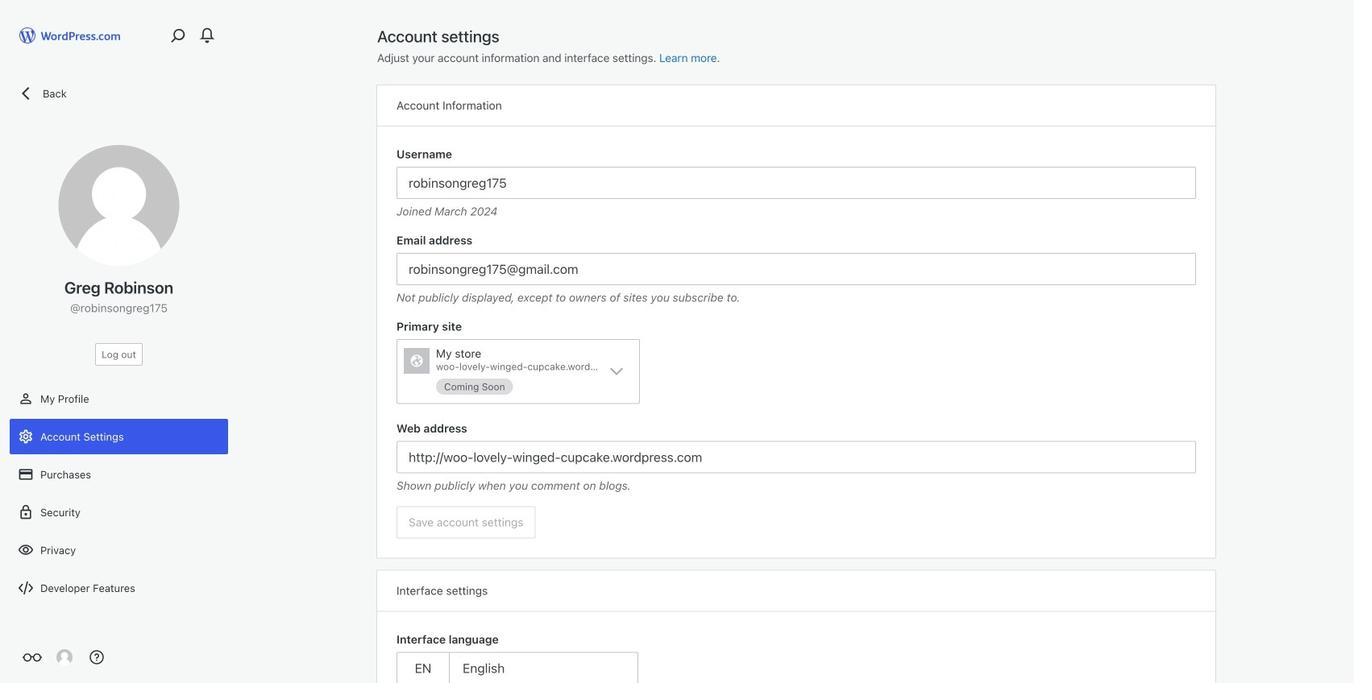 Task type: vqa. For each thing, say whether or not it's contained in the screenshot.
second Toggle menu icon from the top
no



Task type: describe. For each thing, give the bounding box(es) containing it.
2 list item from the top
[[1347, 132, 1354, 208]]

4 group from the top
[[397, 420, 1196, 495]]

settings image
[[18, 429, 34, 445]]

1 list item from the top
[[1347, 56, 1354, 132]]

visibility image
[[18, 542, 34, 559]]

1 vertical spatial greg robinson image
[[56, 650, 73, 666]]

lock image
[[18, 505, 34, 521]]

reader image
[[23, 648, 42, 667]]

5 group from the top
[[397, 632, 1196, 684]]



Task type: locate. For each thing, give the bounding box(es) containing it.
group
[[397, 146, 1196, 220], [397, 232, 1196, 306], [397, 318, 1196, 404], [397, 420, 1196, 495], [397, 632, 1196, 684]]

3 group from the top
[[397, 318, 1196, 404]]

greg robinson image
[[58, 145, 179, 266], [56, 650, 73, 666]]

person image
[[18, 391, 34, 407]]

None text field
[[397, 167, 1196, 199]]

2 group from the top
[[397, 232, 1196, 306]]

0 vertical spatial greg robinson image
[[58, 145, 179, 266]]

list item
[[1347, 56, 1354, 132], [1347, 132, 1354, 208], [1347, 208, 1354, 267]]

main content
[[377, 26, 1216, 684]]

1 group from the top
[[397, 146, 1196, 220]]

None url field
[[397, 441, 1196, 474]]

credit_card image
[[18, 467, 34, 483]]

None text field
[[397, 253, 1196, 285]]

3 list item from the top
[[1347, 208, 1354, 267]]



